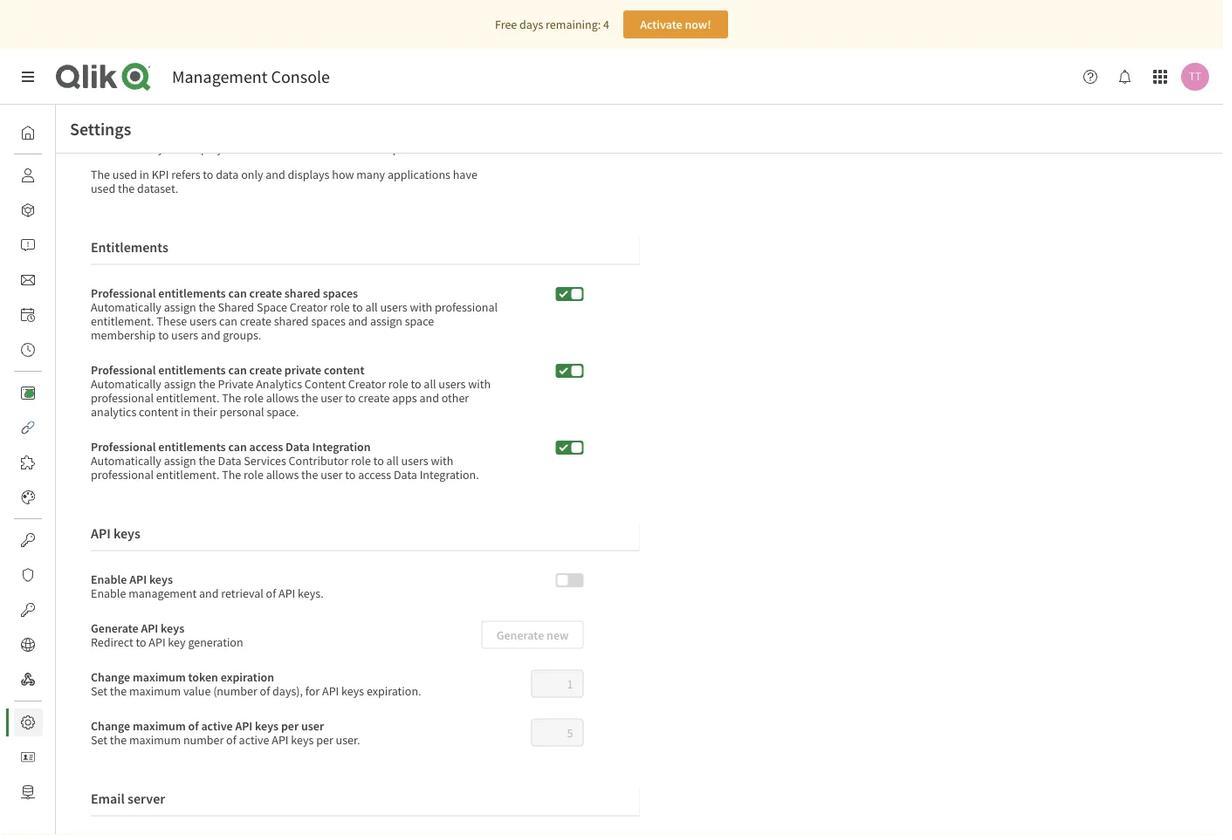 Task type: vqa. For each thing, say whether or not it's contained in the screenshot.
bottommost Settings
yes



Task type: locate. For each thing, give the bounding box(es) containing it.
space
[[257, 299, 287, 315]]

can inside professional entitlements can access data integration automatically assign the data services contributor role to all users with professional entitlement. the role allows the user to access data integration.
[[228, 439, 247, 454]]

viewed
[[113, 140, 149, 156]]

to right 'redirect'
[[136, 634, 146, 650]]

to right membership
[[158, 327, 169, 343]]

2 vertical spatial with
[[431, 453, 453, 468]]

1 vertical spatial user
[[321, 467, 343, 482]]

subscriptions image
[[21, 273, 35, 287]]

data left the "services"
[[218, 453, 241, 468]]

0 horizontal spatial in
[[140, 166, 149, 182]]

0 vertical spatial creator
[[290, 299, 328, 315]]

professional inside professional entitlements can create shared spaces automatically assign the shared space creator role to all users with professional entitlement. these users can create shared spaces and assign space membership to users and groups.
[[91, 285, 156, 301]]

generic links image
[[21, 421, 35, 435]]

entitlements inside professional entitlements can create private content automatically assign the private analytics content creator role to all users with professional entitlement. the role allows the user to create apps and other analytics content in their personal space.
[[158, 362, 226, 378]]

entitlement. left the 'personal'
[[156, 390, 219, 405]]

extensions image
[[21, 456, 35, 470]]

entitlements inside professional entitlements can create shared spaces automatically assign the shared space creator role to all users with professional entitlement. these users can create shared spaces and assign space membership to users and groups.
[[158, 285, 226, 301]]

professional up 'api keys'
[[91, 467, 154, 482]]

email
[[91, 790, 125, 808]]

role
[[330, 299, 350, 315], [388, 376, 408, 391], [244, 390, 264, 405], [351, 453, 371, 468], [244, 467, 264, 482]]

the up data
[[230, 140, 247, 156]]

content image
[[21, 386, 35, 400]]

change
[[91, 669, 130, 685], [91, 718, 130, 734]]

0 horizontal spatial all
[[365, 299, 378, 315]]

1 vertical spatial professional
[[91, 362, 156, 378]]

1 professional from the top
[[91, 285, 156, 301]]

number
[[249, 140, 290, 156], [183, 732, 224, 748]]

identity provider image
[[21, 751, 35, 765]]

of left "days),"
[[260, 683, 270, 699]]

0 vertical spatial entitlements
[[158, 285, 226, 301]]

entitlements for data
[[158, 439, 226, 454]]

1 vertical spatial have
[[453, 166, 477, 182]]

have inside the used in kpi refers to data only and displays how many applications have used the dataset.
[[453, 166, 477, 182]]

shared right shared
[[284, 285, 320, 301]]

the viewed by kpi displays the number of users who have opened the content.
[[91, 140, 489, 156]]

1 set from the top
[[91, 683, 107, 699]]

and right apps
[[419, 390, 439, 405]]

0 horizontal spatial have
[[359, 140, 384, 156]]

0 vertical spatial kpi
[[166, 140, 183, 156]]

maximum left 'value'
[[129, 683, 181, 699]]

0 vertical spatial access
[[249, 439, 283, 454]]

enable down 'api keys'
[[91, 571, 127, 587]]

1 change from the top
[[91, 669, 130, 685]]

activate
[[640, 17, 682, 32]]

kpi inside the used in kpi refers to data only and displays how many applications have used the dataset.
[[152, 166, 169, 182]]

all
[[365, 299, 378, 315], [424, 376, 436, 391], [386, 453, 399, 468]]

allows down private
[[266, 390, 299, 405]]

2 horizontal spatial all
[[424, 376, 436, 391]]

shared up private
[[274, 313, 309, 329]]

1 vertical spatial spaces
[[311, 313, 346, 329]]

access
[[249, 439, 283, 454], [358, 467, 391, 482]]

assign for professional entitlements can access data integration
[[164, 453, 196, 468]]

the left the "services"
[[222, 467, 241, 482]]

all inside professional entitlements can access data integration automatically assign the data services contributor role to all users with professional entitlement. the role allows the user to access data integration.
[[386, 453, 399, 468]]

for
[[305, 683, 320, 699]]

generation
[[188, 634, 243, 650]]

to left "other"
[[411, 376, 421, 391]]

per left user.
[[316, 732, 333, 748]]

all inside professional entitlements can create private content automatically assign the private analytics content creator role to all users with professional entitlement. the role allows the user to create apps and other analytics content in their personal space.
[[424, 376, 436, 391]]

change maximum token expiration set the maximum value (number of days), for api keys expiration.
[[91, 669, 421, 699]]

events image
[[21, 343, 35, 357]]

3 entitlements from the top
[[158, 439, 226, 454]]

2 vertical spatial user
[[301, 718, 324, 734]]

1 horizontal spatial displays
[[288, 166, 330, 182]]

change inside the change maximum token expiration set the maximum value (number of days), for api keys expiration.
[[91, 669, 130, 685]]

1 vertical spatial settings
[[56, 715, 97, 731]]

entitlements
[[158, 285, 226, 301], [158, 362, 226, 378], [158, 439, 226, 454]]

of right retrieval
[[266, 585, 276, 601]]

in down viewed
[[140, 166, 149, 182]]

and left retrieval
[[199, 585, 219, 601]]

displays down the viewed by kpi displays the number of users who have opened the content. at the left top of the page
[[288, 166, 330, 182]]

3 professional from the top
[[91, 439, 156, 454]]

of
[[292, 140, 303, 156], [266, 585, 276, 601], [260, 683, 270, 699], [188, 718, 199, 734], [226, 732, 236, 748]]

the down their
[[199, 453, 215, 468]]

professional inside professional entitlements can access data integration automatically assign the data services contributor role to all users with professional entitlement. the role allows the user to access data integration.
[[91, 467, 154, 482]]

professional inside professional entitlements can create private content automatically assign the private analytics content creator role to all users with professional entitlement. the role allows the user to create apps and other analytics content in their personal space.
[[91, 362, 156, 378]]

entitlement. inside professional entitlements can create private content automatically assign the private analytics content creator role to all users with professional entitlement. the role allows the user to create apps and other analytics content in their personal space.
[[156, 390, 219, 405]]

api inside the change maximum token expiration set the maximum value (number of days), for api keys expiration.
[[322, 683, 339, 699]]

1 vertical spatial with
[[468, 376, 491, 391]]

1 vertical spatial in
[[181, 404, 191, 419]]

to left data
[[203, 166, 213, 182]]

server
[[128, 790, 165, 808]]

the right their
[[222, 390, 241, 405]]

keys up the generate api keys redirect to api key generation on the left of the page
[[149, 571, 173, 587]]

creator inside professional entitlements can create private content automatically assign the private analytics content creator role to all users with professional entitlement. the role allows the user to create apps and other analytics content in their personal space.
[[348, 376, 386, 391]]

professional down membership
[[91, 390, 154, 405]]

their
[[193, 404, 217, 419]]

1 vertical spatial displays
[[288, 166, 330, 182]]

0 vertical spatial spaces
[[323, 285, 358, 301]]

content
[[324, 362, 364, 378], [139, 404, 178, 419]]

assign for professional entitlements can create private content
[[164, 376, 196, 391]]

assign down their
[[164, 453, 196, 468]]

1 allows from the top
[[266, 390, 299, 405]]

the inside professional entitlements can access data integration automatically assign the data services contributor role to all users with professional entitlement. the role allows the user to access data integration.
[[222, 467, 241, 482]]

1 automatically from the top
[[91, 299, 161, 315]]

user inside professional entitlements can access data integration automatically assign the data services contributor role to all users with professional entitlement. the role allows the user to access data integration.
[[321, 467, 343, 482]]

enable up generate in the bottom left of the page
[[91, 585, 126, 601]]

2 professional from the top
[[91, 362, 156, 378]]

0 vertical spatial all
[[365, 299, 378, 315]]

change inside change maximum of active api keys per user set the maximum number of active api keys per user.
[[91, 718, 130, 734]]

0 horizontal spatial content
[[56, 385, 97, 401]]

the inside the change maximum token expiration set the maximum value (number of days), for api keys expiration.
[[110, 683, 127, 699]]

professional down analytics
[[91, 439, 156, 454]]

have
[[359, 140, 384, 156], [453, 166, 477, 182]]

allows down the space.
[[266, 467, 299, 482]]

settings left the by
[[70, 118, 131, 140]]

now!
[[685, 17, 711, 32]]

oauth image
[[21, 603, 35, 617]]

1 horizontal spatial content
[[324, 362, 364, 378]]

all right integration
[[386, 453, 399, 468]]

entitlement. inside professional entitlements can create shared spaces automatically assign the shared space creator role to all users with professional entitlement. these users can create shared spaces and assign space membership to users and groups.
[[91, 313, 154, 329]]

email server
[[91, 790, 165, 808]]

settings image
[[21, 716, 35, 730]]

integration.
[[420, 467, 479, 482]]

entitlements
[[91, 239, 168, 256]]

3 automatically from the top
[[91, 453, 161, 468]]

professional up membership
[[91, 285, 156, 301]]

0 vertical spatial displays
[[186, 140, 228, 156]]

the
[[230, 140, 247, 156], [428, 140, 444, 156], [118, 180, 135, 196], [199, 299, 215, 315], [199, 376, 215, 391], [301, 390, 318, 405], [199, 453, 215, 468], [301, 467, 318, 482], [110, 683, 127, 699], [110, 732, 127, 748]]

0 vertical spatial professional
[[91, 285, 156, 301]]

with for space
[[410, 299, 432, 315]]

spaces
[[323, 285, 358, 301], [311, 313, 346, 329]]

displays inside the used in kpi refers to data only and displays how many applications have used the dataset.
[[288, 166, 330, 182]]

assign inside professional entitlements can create private content automatically assign the private analytics content creator role to all users with professional entitlement. the role allows the user to create apps and other analytics content in their personal space.
[[164, 376, 196, 391]]

key
[[168, 634, 186, 650]]

1 entitlements from the top
[[158, 285, 226, 301]]

entitlement. left the these at left top
[[91, 313, 154, 329]]

set inside the change maximum token expiration set the maximum value (number of days), for api keys expiration.
[[91, 683, 107, 699]]

schedules image
[[21, 308, 35, 322]]

keys inside the change maximum token expiration set the maximum value (number of days), for api keys expiration.
[[341, 683, 364, 699]]

many
[[356, 166, 385, 182]]

2 vertical spatial entitlements
[[158, 439, 226, 454]]

0 vertical spatial have
[[359, 140, 384, 156]]

role down the 'personal'
[[244, 467, 264, 482]]

2 entitlements from the top
[[158, 362, 226, 378]]

1 vertical spatial access
[[358, 467, 391, 482]]

1 horizontal spatial in
[[181, 404, 191, 419]]

1 vertical spatial creator
[[348, 376, 386, 391]]

content inside navigation pane element
[[56, 385, 97, 401]]

allows inside professional entitlements can create private content automatically assign the private analytics content creator role to all users with professional entitlement. the role allows the user to create apps and other analytics content in their personal space.
[[266, 390, 299, 405]]

management console
[[172, 66, 330, 88]]

1 horizontal spatial all
[[386, 453, 399, 468]]

of inside enable api keys enable management and retrieval of api keys.
[[266, 585, 276, 601]]

of down 'value'
[[188, 718, 199, 734]]

console
[[271, 66, 330, 88]]

0 horizontal spatial displays
[[186, 140, 228, 156]]

1 horizontal spatial have
[[453, 166, 477, 182]]

0 horizontal spatial content
[[139, 404, 178, 419]]

professional inside professional entitlements can create shared spaces automatically assign the shared space creator role to all users with professional entitlement. these users can create shared spaces and assign space membership to users and groups.
[[435, 299, 498, 315]]

1 horizontal spatial access
[[358, 467, 391, 482]]

user inside change maximum of active api keys per user set the maximum number of active api keys per user.
[[301, 718, 324, 734]]

the inside change maximum of active api keys per user set the maximum number of active api keys per user.
[[110, 732, 127, 748]]

displays
[[186, 140, 228, 156], [288, 166, 330, 182]]

the inside professional entitlements can create private content automatically assign the private analytics content creator role to all users with professional entitlement. the role allows the user to create apps and other analytics content in their personal space.
[[222, 390, 241, 405]]

keys right 'for'
[[341, 683, 364, 699]]

all for professional entitlements can access data integration
[[386, 453, 399, 468]]

the inside the used in kpi refers to data only and displays how many applications have used the dataset.
[[118, 180, 135, 196]]

1 vertical spatial all
[[424, 376, 436, 391]]

webhooks image
[[21, 673, 35, 687]]

the
[[91, 140, 110, 156], [91, 166, 110, 182], [222, 390, 241, 405], [222, 467, 241, 482]]

content right analytics
[[139, 404, 178, 419]]

0 vertical spatial allows
[[266, 390, 299, 405]]

1 vertical spatial number
[[183, 732, 224, 748]]

in
[[140, 166, 149, 182], [181, 404, 191, 419]]

in left their
[[181, 404, 191, 419]]

None field
[[532, 671, 583, 697], [532, 720, 583, 746], [532, 671, 583, 697], [532, 720, 583, 746]]

1 horizontal spatial content
[[305, 376, 346, 391]]

1 vertical spatial change
[[91, 718, 130, 734]]

assign for professional entitlements can create shared spaces
[[164, 299, 196, 315]]

applications
[[388, 166, 450, 182]]

0 horizontal spatial number
[[183, 732, 224, 748]]

0 horizontal spatial creator
[[290, 299, 328, 315]]

entitlements inside professional entitlements can access data integration automatically assign the data services contributor role to all users with professional entitlement. the role allows the user to access data integration.
[[158, 439, 226, 454]]

2 vertical spatial all
[[386, 453, 399, 468]]

kpi
[[166, 140, 183, 156], [152, 166, 169, 182]]

keys
[[113, 525, 140, 543], [149, 571, 173, 587], [161, 620, 184, 636], [341, 683, 364, 699], [255, 718, 279, 734], [291, 732, 314, 748]]

the up email server
[[110, 732, 127, 748]]

2 vertical spatial professional
[[91, 467, 154, 482]]

maximum down the key
[[133, 669, 186, 685]]

shared
[[284, 285, 320, 301], [274, 313, 309, 329]]

membership
[[91, 327, 156, 343]]

set down 'redirect'
[[91, 683, 107, 699]]

1 vertical spatial set
[[91, 732, 107, 748]]

data down the space.
[[286, 439, 310, 454]]

professional inside professional entitlements can access data integration automatically assign the data services contributor role to all users with professional entitlement. the role allows the user to access data integration.
[[91, 439, 156, 454]]

can inside professional entitlements can create private content automatically assign the private analytics content creator role to all users with professional entitlement. the role allows the user to create apps and other analytics content in their personal space.
[[228, 362, 247, 378]]

1 vertical spatial automatically
[[91, 376, 161, 391]]

of inside the change maximum token expiration set the maximum value (number of days), for api keys expiration.
[[260, 683, 270, 699]]

role inside professional entitlements can create shared spaces automatically assign the shared space creator role to all users with professional entitlement. these users can create shared spaces and assign space membership to users and groups.
[[330, 299, 350, 315]]

1 horizontal spatial active
[[239, 732, 269, 748]]

expiration
[[221, 669, 274, 685]]

how
[[332, 166, 354, 182]]

user down 'for'
[[301, 718, 324, 734]]

enable
[[91, 571, 127, 587], [91, 585, 126, 601]]

professional entitlements can access data integration automatically assign the data services contributor role to all users with professional entitlement. the role allows the user to access data integration.
[[91, 439, 479, 482]]

professional
[[91, 285, 156, 301], [91, 362, 156, 378], [91, 439, 156, 454]]

with inside professional entitlements can create shared spaces automatically assign the shared space creator role to all users with professional entitlement. these users can create shared spaces and assign space membership to users and groups.
[[410, 299, 432, 315]]

settings
[[70, 118, 131, 140], [56, 715, 97, 731]]

content right analytics
[[305, 376, 346, 391]]

content up analytics
[[56, 385, 97, 401]]

home image
[[21, 126, 35, 140]]

automatically inside professional entitlements can create shared spaces automatically assign the shared space creator role to all users with professional entitlement. these users can create shared spaces and assign space membership to users and groups.
[[91, 299, 161, 315]]

data left the integration.
[[394, 467, 417, 482]]

entitlements up the these at left top
[[158, 285, 226, 301]]

entitlement. inside professional entitlements can access data integration automatically assign the data services contributor role to all users with professional entitlement. the role allows the user to access data integration.
[[156, 467, 219, 482]]

groups.
[[223, 327, 261, 343]]

all inside professional entitlements can create shared spaces automatically assign the shared space creator role to all users with professional entitlement. these users can create shared spaces and assign space membership to users and groups.
[[365, 299, 378, 315]]

1 horizontal spatial number
[[249, 140, 290, 156]]

set
[[91, 683, 107, 699], [91, 732, 107, 748]]

2 vertical spatial professional
[[91, 439, 156, 454]]

users inside professional entitlements can access data integration automatically assign the data services contributor role to all users with professional entitlement. the role allows the user to access data integration.
[[401, 453, 428, 468]]

0 vertical spatial user
[[321, 390, 343, 405]]

keys down management
[[161, 620, 184, 636]]

automatically
[[91, 299, 161, 315], [91, 376, 161, 391], [91, 453, 161, 468]]

change for set the maximum number of active api keys per user.
[[91, 718, 130, 734]]

0 vertical spatial with
[[410, 299, 432, 315]]

1 enable from the top
[[91, 571, 127, 587]]

access down integration
[[358, 467, 391, 482]]

data
[[286, 439, 310, 454], [218, 453, 241, 468], [394, 467, 417, 482]]

entitlement. for these
[[91, 313, 154, 329]]

1 vertical spatial allows
[[266, 467, 299, 482]]

and inside professional entitlements can create private content automatically assign the private analytics content creator role to all users with professional entitlement. the role allows the user to create apps and other analytics content in their personal space.
[[419, 390, 439, 405]]

api keys image
[[21, 533, 35, 547]]

professional down membership
[[91, 362, 156, 378]]

keys inside enable api keys enable management and retrieval of api keys.
[[149, 571, 173, 587]]

kpi right the by
[[166, 140, 183, 156]]

kpi left refers
[[152, 166, 169, 182]]

with inside professional entitlements can access data integration automatically assign the data services contributor role to all users with professional entitlement. the role allows the user to access data integration.
[[431, 453, 453, 468]]

0 vertical spatial professional
[[435, 299, 498, 315]]

have right who at top left
[[359, 140, 384, 156]]

can for private
[[228, 362, 247, 378]]

1 vertical spatial professional
[[91, 390, 154, 405]]

expiration.
[[367, 683, 421, 699]]

per down "days),"
[[281, 718, 299, 734]]

0 horizontal spatial data
[[218, 453, 241, 468]]

private
[[218, 376, 254, 391]]

automatically up membership
[[91, 299, 161, 315]]

can
[[228, 285, 247, 301], [219, 313, 237, 329], [228, 362, 247, 378], [228, 439, 247, 454]]

2 vertical spatial automatically
[[91, 453, 161, 468]]

automatically down analytics
[[91, 453, 161, 468]]

change down 'redirect'
[[91, 669, 130, 685]]

2 automatically from the top
[[91, 376, 161, 391]]

services
[[244, 453, 286, 468]]

0 vertical spatial content
[[324, 362, 364, 378]]

professional right space
[[435, 299, 498, 315]]

1 horizontal spatial creator
[[348, 376, 386, 391]]

kpi for by
[[166, 140, 183, 156]]

entitlements for private
[[158, 362, 226, 378]]

settings right settings icon
[[56, 715, 97, 731]]

2 vertical spatial entitlement.
[[156, 467, 219, 482]]

the left shared
[[199, 299, 215, 315]]

change up "email"
[[91, 718, 130, 734]]

user down private
[[321, 390, 343, 405]]

2 set from the top
[[91, 732, 107, 748]]

and right only
[[266, 166, 285, 182]]

home
[[56, 125, 87, 141]]

1 vertical spatial content
[[139, 404, 178, 419]]

change maximum of active api keys per user set the maximum number of active api keys per user.
[[91, 718, 360, 748]]

api
[[91, 525, 111, 543], [129, 571, 147, 587], [279, 585, 295, 601], [141, 620, 158, 636], [149, 634, 166, 650], [322, 683, 339, 699], [235, 718, 253, 734], [272, 732, 289, 748]]

2 change from the top
[[91, 718, 130, 734]]

all left "other"
[[424, 376, 436, 391]]

creator left apps
[[348, 376, 386, 391]]

private
[[284, 362, 321, 378]]

0 vertical spatial change
[[91, 669, 130, 685]]

displays up data
[[186, 140, 228, 156]]

2 allows from the top
[[266, 467, 299, 482]]

role right space
[[330, 299, 350, 315]]

1 vertical spatial entitlement.
[[156, 390, 219, 405]]

0 vertical spatial automatically
[[91, 299, 161, 315]]

access down the space.
[[249, 439, 283, 454]]

0 vertical spatial entitlement.
[[91, 313, 154, 329]]

1 vertical spatial kpi
[[152, 166, 169, 182]]

the up their
[[199, 376, 215, 391]]

open sidebar menu image
[[21, 70, 35, 84]]

space
[[405, 313, 434, 329]]

allows
[[266, 390, 299, 405], [266, 467, 299, 482]]

4
[[603, 17, 609, 32]]

apps
[[392, 390, 417, 405]]

the left dataset.
[[91, 166, 110, 182]]

navigation pane element
[[0, 112, 97, 814]]

management console element
[[172, 66, 330, 88]]

creator right space
[[290, 299, 328, 315]]

user
[[321, 390, 343, 405], [321, 467, 343, 482], [301, 718, 324, 734]]

user down integration
[[321, 467, 343, 482]]

assign
[[164, 299, 196, 315], [370, 313, 402, 329], [164, 376, 196, 391], [164, 453, 196, 468]]

assign inside professional entitlements can access data integration automatically assign the data services contributor role to all users with professional entitlement. the role allows the user to access data integration.
[[164, 453, 196, 468]]

set up "email"
[[91, 732, 107, 748]]

with
[[410, 299, 432, 315], [468, 376, 491, 391], [431, 453, 453, 468]]

integration
[[312, 439, 371, 454]]

change for set the maximum value (number of days), for api keys expiration.
[[91, 669, 130, 685]]

entitlement. for the
[[156, 467, 219, 482]]

active
[[201, 718, 233, 734], [239, 732, 269, 748]]

create up groups.
[[249, 285, 282, 301]]

to
[[203, 166, 213, 182], [352, 299, 363, 315], [158, 327, 169, 343], [411, 376, 421, 391], [345, 390, 356, 405], [373, 453, 384, 468], [345, 467, 356, 482], [136, 634, 146, 650]]

the down 'redirect'
[[110, 683, 127, 699]]

1 vertical spatial entitlements
[[158, 362, 226, 378]]

spaces up private
[[311, 313, 346, 329]]

entitlements down their
[[158, 439, 226, 454]]

content right private
[[324, 362, 364, 378]]

enable api keys enable management and retrieval of api keys.
[[91, 571, 324, 601]]

users
[[305, 140, 332, 156], [380, 299, 407, 315], [189, 313, 217, 329], [171, 327, 198, 343], [439, 376, 466, 391], [401, 453, 428, 468]]

0 vertical spatial in
[[140, 166, 149, 182]]

automatically inside professional entitlements can create private content automatically assign the private analytics content creator role to all users with professional entitlement. the role allows the user to create apps and other analytics content in their personal space.
[[91, 376, 161, 391]]

per
[[281, 718, 299, 734], [316, 732, 333, 748]]

free
[[495, 17, 517, 32]]

creator
[[290, 299, 328, 315], [348, 376, 386, 391]]

0 vertical spatial set
[[91, 683, 107, 699]]



Task type: describe. For each thing, give the bounding box(es) containing it.
contributor
[[289, 453, 349, 468]]

user.
[[336, 732, 360, 748]]

content.
[[447, 140, 489, 156]]

remaining:
[[546, 17, 601, 32]]

and inside enable api keys enable management and retrieval of api keys.
[[199, 585, 219, 601]]

with inside professional entitlements can create private content automatically assign the private analytics content creator role to all users with professional entitlement. the role allows the user to create apps and other analytics content in their personal space.
[[468, 376, 491, 391]]

refers
[[171, 166, 200, 182]]

all for professional entitlements can create shared spaces
[[365, 299, 378, 315]]

1 vertical spatial shared
[[274, 313, 309, 329]]

can for shared
[[228, 285, 247, 301]]

analytics
[[91, 404, 136, 419]]

(number
[[213, 683, 257, 699]]

role left "other"
[[388, 376, 408, 391]]

to inside the used in kpi refers to data only and displays how many applications have used the dataset.
[[203, 166, 213, 182]]

create left apps
[[358, 390, 390, 405]]

to left space
[[352, 299, 363, 315]]

maximum down 'value'
[[133, 718, 186, 734]]

days
[[520, 17, 543, 32]]

1 horizontal spatial per
[[316, 732, 333, 748]]

professional for automatically assign the private analytics content creator role to all users with professional entitlement. the role allows the user to create apps and other analytics content in their personal space.
[[91, 362, 156, 378]]

of up the used in kpi refers to data only and displays how many applications have used the dataset.
[[292, 140, 303, 156]]

who
[[335, 140, 357, 156]]

free days remaining: 4
[[495, 17, 609, 32]]

these
[[157, 313, 187, 329]]

retrieval
[[221, 585, 264, 601]]

terry turtle image
[[1181, 63, 1209, 91]]

by
[[151, 140, 164, 156]]

the right 'opened'
[[428, 140, 444, 156]]

the inside professional entitlements can create shared spaces automatically assign the shared space creator role to all users with professional entitlement. these users can create shared spaces and assign space membership to users and groups.
[[199, 299, 215, 315]]

automatically inside professional entitlements can access data integration automatically assign the data services contributor role to all users with professional entitlement. the role allows the user to access data integration.
[[91, 453, 161, 468]]

the left viewed
[[91, 140, 110, 156]]

generate api keys redirect to api key generation
[[91, 620, 243, 650]]

to down integration
[[345, 467, 356, 482]]

content inside professional entitlements can create private content automatically assign the private analytics content creator role to all users with professional entitlement. the role allows the user to create apps and other analytics content in their personal space.
[[305, 376, 346, 391]]

the down private
[[301, 390, 318, 405]]

and inside the used in kpi refers to data only and displays how many applications have used the dataset.
[[266, 166, 285, 182]]

set inside change maximum of active api keys per user set the maximum number of active api keys per user.
[[91, 732, 107, 748]]

generate
[[91, 620, 138, 636]]

keys inside the generate api keys redirect to api key generation
[[161, 620, 184, 636]]

data gateways image
[[21, 786, 35, 800]]

settings inside navigation pane element
[[56, 715, 97, 731]]

dataset.
[[137, 180, 178, 196]]

other
[[442, 390, 469, 405]]

automatically for analytics
[[91, 376, 161, 391]]

users image
[[21, 169, 35, 182]]

1 horizontal spatial data
[[286, 439, 310, 454]]

of down (number at the bottom left of page
[[226, 732, 236, 748]]

professional entitlements can create shared spaces automatically assign the shared space creator role to all users with professional entitlement. these users can create shared spaces and assign space membership to users and groups.
[[91, 285, 498, 343]]

0 horizontal spatial access
[[249, 439, 283, 454]]

professional for professional entitlements can create shared spaces automatically assign the shared space creator role to all users with professional entitlement. these users can create shared spaces and assign space membership to users and groups.
[[435, 299, 498, 315]]

space.
[[267, 404, 299, 419]]

content link
[[14, 379, 97, 407]]

professional entitlements can create private content automatically assign the private analytics content creator role to all users with professional entitlement. the role allows the user to create apps and other analytics content in their personal space.
[[91, 362, 491, 419]]

number inside change maximum of active api keys per user set the maximum number of active api keys per user.
[[183, 732, 224, 748]]

2 horizontal spatial data
[[394, 467, 417, 482]]

in inside the used in kpi refers to data only and displays how many applications have used the dataset.
[[140, 166, 149, 182]]

kpi for in
[[152, 166, 169, 182]]

professional for professional entitlements can access data integration automatically assign the data services contributor role to all users with professional entitlement. the role allows the user to access data integration.
[[91, 467, 154, 482]]

and left groups.
[[201, 327, 220, 343]]

days),
[[272, 683, 303, 699]]

alerts image
[[21, 238, 35, 252]]

opened
[[386, 140, 425, 156]]

users inside professional entitlements can create private content automatically assign the private analytics content creator role to all users with professional entitlement. the role allows the user to create apps and other analytics content in their personal space.
[[439, 376, 466, 391]]

themes image
[[21, 491, 35, 505]]

keys.
[[298, 585, 324, 601]]

to right integration
[[373, 453, 384, 468]]

in inside professional entitlements can create private content automatically assign the private analytics content creator role to all users with professional entitlement. the role allows the user to create apps and other analytics content in their personal space.
[[181, 404, 191, 419]]

2 enable from the top
[[91, 585, 126, 601]]

create left private
[[249, 362, 282, 378]]

the used in kpi refers to data only and displays how many applications have used the dataset.
[[91, 166, 477, 196]]

entitlements for shared
[[158, 285, 226, 301]]

0 vertical spatial number
[[249, 140, 290, 156]]

create up private
[[240, 313, 271, 329]]

0 vertical spatial shared
[[284, 285, 320, 301]]

automatically for users
[[91, 299, 161, 315]]

personal
[[219, 404, 264, 419]]

management
[[128, 585, 197, 601]]

with for integration.
[[431, 453, 453, 468]]

professional for automatically assign the shared space creator role to all users with professional entitlement. these users can create shared spaces and assign space membership to users and groups.
[[91, 285, 156, 301]]

content security policy image
[[21, 568, 35, 582]]

to up integration
[[345, 390, 356, 405]]

professional inside professional entitlements can create private content automatically assign the private analytics content creator role to all users with professional entitlement. the role allows the user to create apps and other analytics content in their personal space.
[[91, 390, 154, 405]]

0 vertical spatial settings
[[70, 118, 131, 140]]

role left the space.
[[244, 390, 264, 405]]

redirect
[[91, 634, 133, 650]]

new connector image
[[25, 389, 34, 398]]

activate now!
[[640, 17, 711, 32]]

0 horizontal spatial active
[[201, 718, 233, 734]]

the down integration
[[301, 467, 318, 482]]

management
[[172, 66, 268, 88]]

professional for automatically assign the data services contributor role to all users with professional entitlement. the role allows the user to access data integration.
[[91, 439, 156, 454]]

keys up management
[[113, 525, 140, 543]]

keys down "days),"
[[255, 718, 279, 734]]

to inside the generate api keys redirect to api key generation
[[136, 634, 146, 650]]

token
[[188, 669, 218, 685]]

keys left user.
[[291, 732, 314, 748]]

user inside professional entitlements can create private content automatically assign the private analytics content creator role to all users with professional entitlement. the role allows the user to create apps and other analytics content in their personal space.
[[321, 390, 343, 405]]

spaces image
[[21, 203, 35, 217]]

settings link
[[14, 709, 97, 737]]

assign left space
[[370, 313, 402, 329]]

allows inside professional entitlements can access data integration automatically assign the data services contributor role to all users with professional entitlement. the role allows the user to access data integration.
[[266, 467, 299, 482]]

data
[[216, 166, 239, 182]]

analytics
[[256, 376, 302, 391]]

only
[[241, 166, 263, 182]]

the inside the used in kpi refers to data only and displays how many applications have used the dataset.
[[91, 166, 110, 182]]

creator inside professional entitlements can create shared spaces automatically assign the shared space creator role to all users with professional entitlement. these users can create shared spaces and assign space membership to users and groups.
[[290, 299, 328, 315]]

role right contributor
[[351, 453, 371, 468]]

maximum up server
[[129, 732, 181, 748]]

0 horizontal spatial per
[[281, 718, 299, 734]]

home link
[[14, 119, 87, 147]]

shared
[[218, 299, 254, 315]]

api keys
[[91, 525, 140, 543]]

can for data
[[228, 439, 247, 454]]

and left space
[[348, 313, 368, 329]]

activate now! link
[[623, 10, 728, 38]]

value
[[183, 683, 211, 699]]



